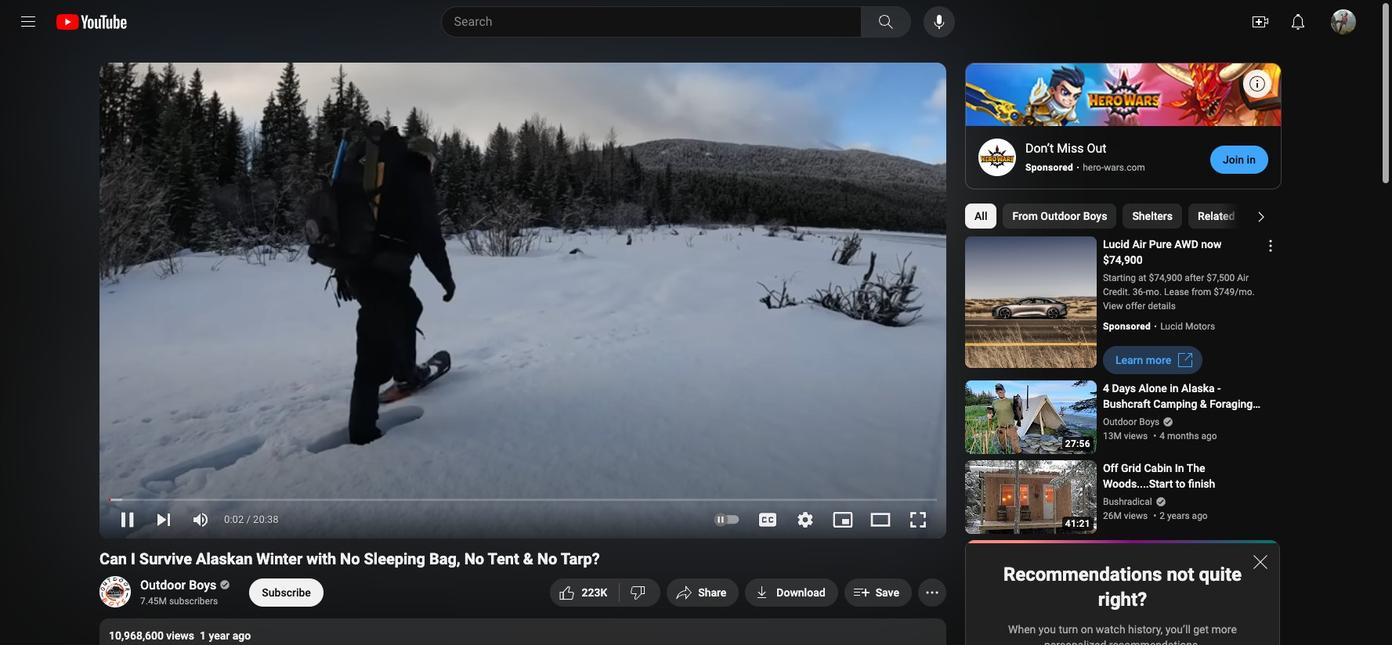 Task type: locate. For each thing, give the bounding box(es) containing it.
ago right years
[[1192, 511, 1208, 522]]

0 vertical spatial sponsored
[[1025, 162, 1073, 173]]

1 vertical spatial more
[[1212, 624, 1237, 636]]

learn more button
[[1103, 347, 1203, 375]]

in right join
[[1247, 153, 1256, 166]]

subscribe button
[[249, 579, 323, 607]]

save button
[[844, 579, 912, 607]]

1 horizontal spatial you
[[1279, 210, 1296, 223]]

$749/mo.
[[1214, 287, 1255, 298]]

4 days alone in alaska - bushcraft camping & foraging food
[[1103, 383, 1253, 427]]

-
[[1218, 383, 1221, 395]]

download button
[[745, 579, 838, 607]]

2 for 2 years ago
[[1160, 511, 1165, 522]]

& down 'alaska'
[[1200, 398, 1207, 411]]

1 vertical spatial 4
[[1160, 431, 1165, 442]]

1 horizontal spatial outdoor boys
[[1103, 417, 1160, 428]]

0 horizontal spatial $74,900
[[1103, 254, 1143, 267]]

ago right year
[[232, 630, 251, 642]]

no left tarp?
[[537, 550, 557, 569]]

ago right months
[[1201, 431, 1217, 442]]

motors
[[1185, 322, 1215, 332]]

2 no from the left
[[464, 550, 484, 569]]

boys up subscribers
[[189, 578, 216, 593]]

2 vertical spatial outdoor
[[140, 578, 186, 593]]

views for 10,968,600 views
[[166, 630, 194, 642]]

13m
[[1103, 431, 1122, 442]]

0 vertical spatial air
[[1132, 238, 1146, 251]]

lucid inside lucid air pure awd now $74,900 starting at $74,900 after $7,500 air credit. 36-mo. lease from $749/mo. view offer details
[[1103, 238, 1130, 251]]

tab list
[[965, 198, 1392, 235]]

now
[[1201, 238, 1222, 251]]

0 horizontal spatial lucid
[[1103, 238, 1130, 251]]

details
[[1148, 301, 1176, 312]]

1 vertical spatial outdoor boys
[[140, 578, 216, 593]]

views
[[1124, 431, 1148, 442], [1124, 511, 1148, 522], [166, 630, 194, 642]]

4 left days
[[1103, 383, 1109, 395]]

boys down hero-
[[1083, 210, 1107, 223]]

in
[[1247, 153, 1256, 166], [1170, 383, 1179, 395]]

you
[[1279, 210, 1296, 223], [1039, 624, 1056, 636]]

views left 1 in the bottom left of the page
[[166, 630, 194, 642]]

0 vertical spatial ago
[[1201, 431, 1217, 442]]

1 horizontal spatial air
[[1237, 273, 1249, 284]]

0 vertical spatial you
[[1279, 210, 1296, 223]]

0 vertical spatial more
[[1146, 354, 1171, 367]]

bushradical
[[1103, 497, 1152, 508]]

not
[[1167, 564, 1194, 586]]

to
[[1176, 478, 1186, 491]]

sponsored for lucid motors
[[1103, 322, 1151, 332]]

no left tent at bottom left
[[464, 550, 484, 569]]

4 months ago
[[1160, 431, 1217, 442]]

grid
[[1121, 463, 1141, 475]]

recommendations
[[1004, 564, 1162, 586]]

credit.
[[1103, 287, 1130, 298]]

0 vertical spatial views
[[1124, 431, 1148, 442]]

starting
[[1103, 273, 1136, 284]]

lucid down details
[[1160, 322, 1183, 332]]

0 vertical spatial &
[[1200, 398, 1207, 411]]

bushcraft
[[1103, 398, 1151, 411]]

1 horizontal spatial sponsored
[[1103, 322, 1151, 332]]

pure
[[1149, 238, 1172, 251]]

1 horizontal spatial 4
[[1160, 431, 1165, 442]]

views right the 13m
[[1124, 431, 1148, 442]]

view
[[1103, 301, 1123, 312]]

sponsored down offer
[[1103, 322, 1151, 332]]

you for for
[[1279, 210, 1296, 223]]

outdoor up 13m views
[[1103, 417, 1137, 428]]

you right for
[[1279, 210, 1296, 223]]

youtube video player element
[[100, 63, 946, 539]]

hero-wars.com
[[1083, 162, 1145, 173]]

air up $749/mo.
[[1237, 273, 1249, 284]]

0 horizontal spatial sponsored
[[1025, 162, 1073, 173]]

don't
[[1025, 141, 1054, 156]]

4 days alone in alaska - bushcraft camping & foraging food by outdoor boys 13,770,267 views 4 months ago 27 minutes element
[[1103, 381, 1261, 427]]

2 years ago
[[1160, 511, 1208, 522]]

can i survive alaskan winter with no sleeping bag, no tent & no tarp?
[[100, 550, 600, 569]]

27 minutes, 56 seconds element
[[1065, 439, 1091, 450]]

0:02 / 20:38
[[224, 514, 279, 526]]

from
[[1192, 287, 1212, 298]]

lucid up starting
[[1103, 238, 1130, 251]]

0 vertical spatial 4
[[1103, 383, 1109, 395]]

1 horizontal spatial $74,900
[[1149, 273, 1182, 284]]

0 vertical spatial in
[[1247, 153, 1256, 166]]

0 vertical spatial boys
[[1083, 210, 1107, 223]]

lucid for motors
[[1160, 322, 1183, 332]]

2
[[1160, 511, 1165, 522], [582, 587, 588, 599], [588, 587, 594, 599]]

2 vertical spatial views
[[166, 630, 194, 642]]

1 horizontal spatial in
[[1247, 153, 1256, 166]]

0 horizontal spatial outdoor
[[140, 578, 186, 593]]

$74,900 up lease
[[1149, 273, 1182, 284]]

more
[[1146, 354, 1171, 367], [1212, 624, 1237, 636]]

1 horizontal spatial lucid
[[1160, 322, 1183, 332]]

in inside button
[[1247, 153, 1256, 166]]

1 vertical spatial lucid
[[1160, 322, 1183, 332]]

1 horizontal spatial outdoor
[[1041, 210, 1080, 223]]

with
[[306, 550, 336, 569]]

0 horizontal spatial &
[[523, 550, 533, 569]]

4 left months
[[1160, 431, 1165, 442]]

i
[[131, 550, 135, 569]]

off grid cabin in the woods....start to finish
[[1103, 463, 1215, 491]]

on
[[1081, 624, 1093, 636]]

2 vertical spatial ago
[[232, 630, 251, 642]]

41:21 link
[[965, 461, 1097, 536]]

1 horizontal spatial no
[[464, 550, 484, 569]]

air left pure on the top right of page
[[1132, 238, 1146, 251]]

2 horizontal spatial outdoor
[[1103, 417, 1137, 428]]

outdoor boys up 13m views
[[1103, 417, 1160, 428]]

1 vertical spatial you
[[1039, 624, 1056, 636]]

& inside 4 days alone in alaska - bushcraft camping & foraging food
[[1200, 398, 1207, 411]]

2 horizontal spatial no
[[537, 550, 557, 569]]

outdoor right from
[[1041, 210, 1080, 223]]

2 horizontal spatial boys
[[1139, 417, 1160, 428]]

sponsored down don't at the right top of page
[[1025, 162, 1073, 173]]

personalized
[[1044, 640, 1107, 646]]

0 vertical spatial lucid
[[1103, 238, 1130, 251]]

Download text field
[[777, 587, 825, 599]]

sponsored
[[1025, 162, 1073, 173], [1103, 322, 1151, 332]]

download
[[777, 587, 825, 599]]

1 vertical spatial ago
[[1192, 511, 1208, 522]]

views down "bushradical"
[[1124, 511, 1148, 522]]

outdoor up the 7.45m
[[140, 578, 186, 593]]

out
[[1087, 141, 1107, 156]]

sponsored for hero-wars.com
[[1025, 162, 1073, 173]]

you left turn
[[1039, 624, 1056, 636]]

subscribe
[[262, 587, 311, 599]]

41 minutes, 21 seconds element
[[1065, 519, 1091, 530]]

in up camping
[[1170, 383, 1179, 395]]

outdoor boys
[[1103, 417, 1160, 428], [140, 578, 216, 593]]

$74,900 up starting
[[1103, 254, 1143, 267]]

Learn more text field
[[1116, 354, 1171, 367]]

0 horizontal spatial you
[[1039, 624, 1056, 636]]

offer
[[1126, 301, 1146, 312]]

27:56
[[1065, 439, 1091, 450]]

finish
[[1188, 478, 1215, 491]]

0 horizontal spatial boys
[[189, 578, 216, 593]]

1 vertical spatial in
[[1170, 383, 1179, 395]]

0 horizontal spatial 4
[[1103, 383, 1109, 395]]

alone
[[1139, 383, 1167, 395]]

& right tent at bottom left
[[523, 550, 533, 569]]

learn
[[1116, 354, 1143, 367]]

miss
[[1057, 141, 1084, 156]]

ago for 4 months ago
[[1201, 431, 1217, 442]]

survive
[[139, 550, 192, 569]]

views for 26m views
[[1124, 511, 1148, 522]]

recommendations.
[[1109, 640, 1201, 646]]

air
[[1132, 238, 1146, 251], [1237, 273, 1249, 284]]

26m views
[[1103, 511, 1148, 522]]

outdoor boys up 7.45m subscribers
[[140, 578, 216, 593]]

None search field
[[412, 6, 914, 38]]

4 inside 4 days alone in alaska - bushcraft camping & foraging food
[[1103, 383, 1109, 395]]

year
[[209, 630, 230, 642]]

you inside when you turn on watch history, you'll get more personalized recommendations.
[[1039, 624, 1056, 636]]

1 horizontal spatial more
[[1212, 624, 1237, 636]]

ago
[[1201, 431, 1217, 442], [1192, 511, 1208, 522], [232, 630, 251, 642]]

2 left 3
[[582, 587, 588, 599]]

boys up 13m views
[[1139, 417, 1160, 428]]

0 horizontal spatial in
[[1170, 383, 1179, 395]]

1 horizontal spatial &
[[1200, 398, 1207, 411]]

2 left years
[[1160, 511, 1165, 522]]

k
[[600, 587, 607, 599]]

1 vertical spatial views
[[1124, 511, 1148, 522]]

woods....start
[[1103, 478, 1173, 491]]

2 for 2 2 3 k
[[582, 587, 588, 599]]

more right get
[[1212, 624, 1237, 636]]

1 vertical spatial $74,900
[[1149, 273, 1182, 284]]

41:21
[[1065, 519, 1091, 530]]

no right with
[[340, 550, 360, 569]]

outdoor boys link
[[140, 577, 218, 595]]

1 horizontal spatial boys
[[1083, 210, 1107, 223]]

0 horizontal spatial more
[[1146, 354, 1171, 367]]

tab list containing all
[[965, 198, 1392, 235]]

3 no from the left
[[537, 550, 557, 569]]

related
[[1198, 210, 1235, 223]]

0 horizontal spatial outdoor boys
[[140, 578, 216, 593]]

1 vertical spatial sponsored
[[1103, 322, 1151, 332]]

food
[[1103, 414, 1128, 427]]

0 horizontal spatial air
[[1132, 238, 1146, 251]]

Join in text field
[[1223, 153, 1256, 166]]

1
[[200, 630, 206, 642]]

7.45 million subscribers element
[[140, 595, 227, 609]]

more up the alone
[[1146, 354, 1171, 367]]

months
[[1167, 431, 1199, 442]]

0 horizontal spatial no
[[340, 550, 360, 569]]



Task type: describe. For each thing, give the bounding box(es) containing it.
more inside when you turn on watch history, you'll get more personalized recommendations.
[[1212, 624, 1237, 636]]

subscribers
[[169, 596, 218, 607]]

mo.
[[1146, 287, 1162, 298]]

quite
[[1199, 564, 1242, 586]]

lucid for air
[[1103, 238, 1130, 251]]

get
[[1193, 624, 1209, 636]]

4 for 4 months ago
[[1160, 431, 1165, 442]]

more inside button
[[1146, 354, 1171, 367]]

1 vertical spatial outdoor
[[1103, 417, 1137, 428]]

years
[[1167, 511, 1190, 522]]

join
[[1223, 153, 1244, 166]]

tarp?
[[561, 550, 600, 569]]

3
[[594, 587, 600, 599]]

avatar image image
[[1331, 9, 1356, 34]]

lucid air pure awd now $74,900 starting at $74,900 after $7,500 air credit. 36-mo. lease from $749/mo. view offer details
[[1103, 238, 1255, 312]]

you for when
[[1039, 624, 1056, 636]]

save
[[876, 587, 899, 599]]

off
[[1103, 463, 1118, 475]]

alaskan
[[196, 550, 253, 569]]

winter
[[256, 550, 303, 569]]

share button
[[667, 579, 739, 607]]

1 vertical spatial &
[[523, 550, 533, 569]]

4 for 4 days alone in alaska - bushcraft camping & foraging food
[[1103, 383, 1109, 395]]

don't miss out
[[1025, 141, 1107, 156]]

in inside 4 days alone in alaska - bushcraft camping & foraging food
[[1170, 383, 1179, 395]]

alaska
[[1181, 383, 1215, 395]]

2 vertical spatial boys
[[189, 578, 216, 593]]

27:56 link
[[965, 381, 1097, 456]]

can
[[100, 550, 127, 569]]

you'll
[[1166, 624, 1191, 636]]

20:38
[[253, 514, 279, 526]]

from
[[1013, 210, 1038, 223]]

after
[[1185, 273, 1204, 284]]

0:02
[[224, 514, 244, 526]]

10,968,600
[[109, 630, 164, 642]]

awd
[[1175, 238, 1199, 251]]

camping
[[1153, 398, 1197, 411]]

days
[[1112, 383, 1136, 395]]

1 vertical spatial boys
[[1139, 417, 1160, 428]]

sleeping
[[364, 550, 425, 569]]

Subscribe text field
[[262, 587, 311, 599]]

13m views
[[1103, 431, 1148, 442]]

when
[[1008, 624, 1036, 636]]

7.45m subscribers
[[140, 596, 218, 607]]

lucid motors
[[1160, 322, 1215, 332]]

/
[[246, 514, 251, 526]]

learn more
[[1116, 354, 1171, 367]]

at
[[1138, 273, 1147, 284]]

1 no from the left
[[340, 550, 360, 569]]

join in
[[1223, 153, 1256, 166]]

0 vertical spatial outdoor
[[1041, 210, 1080, 223]]

from outdoor boys
[[1013, 210, 1107, 223]]

bag,
[[429, 550, 460, 569]]

in
[[1175, 463, 1184, 475]]

2 2 3 k
[[582, 587, 607, 599]]

0 vertical spatial $74,900
[[1103, 254, 1143, 267]]

ago for 1 year ago
[[232, 630, 251, 642]]

cabin
[[1144, 463, 1172, 475]]

0 vertical spatial outdoor boys
[[1103, 417, 1160, 428]]

lease
[[1164, 287, 1189, 298]]

turn
[[1059, 624, 1078, 636]]

7.45m
[[140, 596, 167, 607]]

10,968,600 views
[[109, 630, 194, 642]]

2 left k
[[588, 587, 594, 599]]

foraging
[[1210, 398, 1253, 411]]

when you turn on watch history, you'll get more personalized recommendations.
[[1008, 624, 1240, 646]]

seek slider slider
[[106, 490, 937, 505]]

tent
[[488, 550, 519, 569]]

ago for 2 years ago
[[1192, 511, 1208, 522]]

Search text field
[[454, 12, 857, 32]]

autoplay is off image
[[713, 515, 741, 526]]

hero-
[[1083, 162, 1104, 173]]

off grid cabin in the woods....start to finish by bushradical 26,353,392 views 2 years ago 41 minutes element
[[1103, 461, 1261, 492]]

right?
[[1098, 589, 1147, 611]]

share
[[698, 587, 727, 599]]

for you
[[1260, 210, 1296, 223]]

history,
[[1128, 624, 1163, 636]]

shelters
[[1132, 210, 1173, 223]]

watch
[[1096, 624, 1126, 636]]

1 year ago
[[200, 630, 251, 642]]

36-
[[1133, 287, 1146, 298]]

for
[[1260, 210, 1276, 223]]

1 vertical spatial air
[[1237, 273, 1249, 284]]

26m
[[1103, 511, 1122, 522]]

$7,500
[[1207, 273, 1235, 284]]

wars.com
[[1104, 162, 1145, 173]]

recommendations not quite right?
[[1004, 564, 1242, 611]]

views for 13m views
[[1124, 431, 1148, 442]]



Task type: vqa. For each thing, say whether or not it's contained in the screenshot.
the Tarp?
yes



